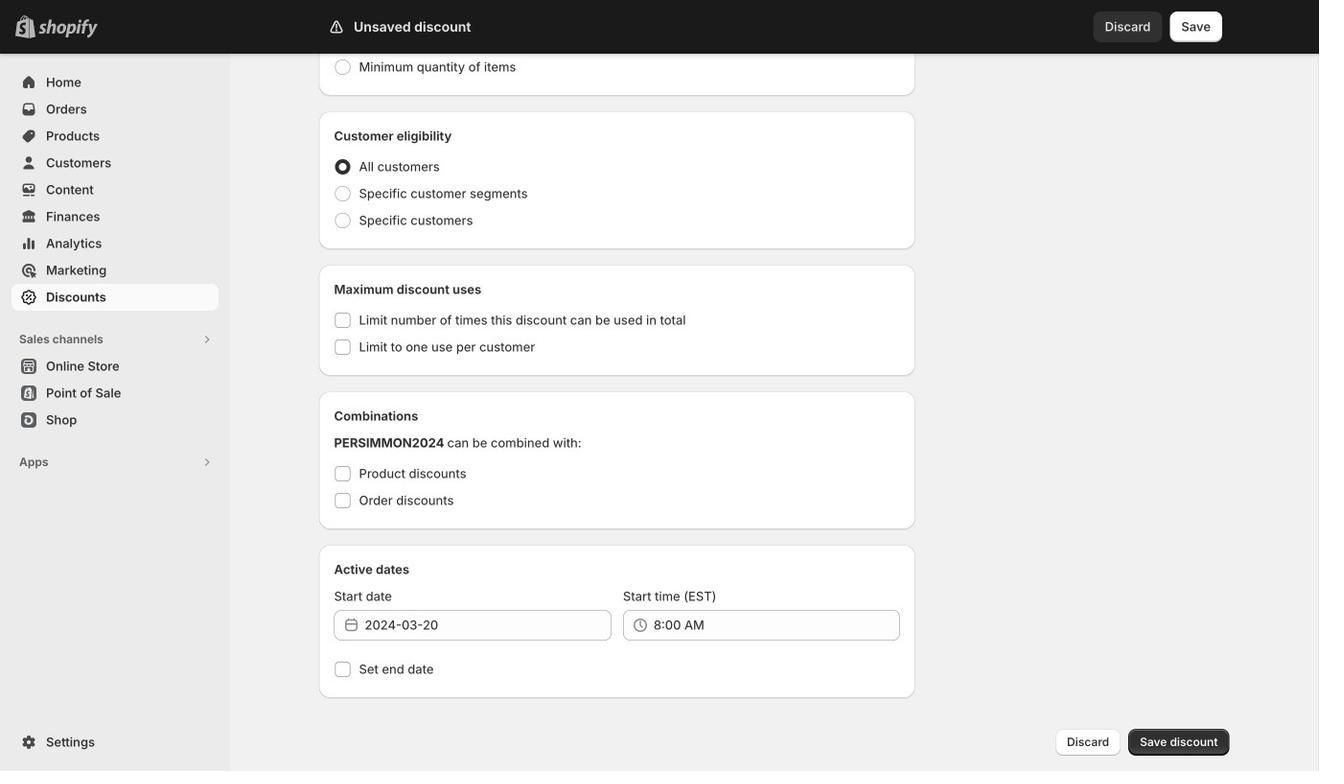 Task type: vqa. For each thing, say whether or not it's contained in the screenshot.
the enter time text field at bottom
yes



Task type: describe. For each thing, give the bounding box(es) containing it.
Enter time text field
[[654, 610, 901, 641]]



Task type: locate. For each thing, give the bounding box(es) containing it.
shopify image
[[38, 19, 98, 38]]

YYYY-MM-DD text field
[[365, 610, 612, 641]]



